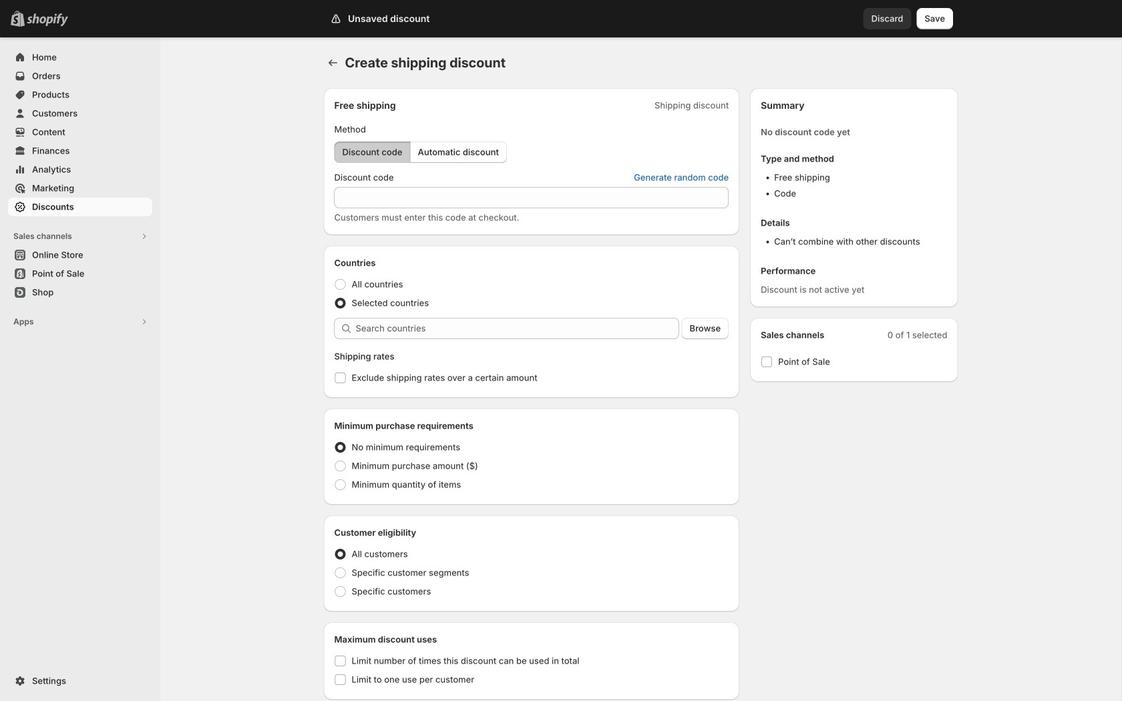 Task type: vqa. For each thing, say whether or not it's contained in the screenshot.
TEXT FIELD
yes



Task type: locate. For each thing, give the bounding box(es) containing it.
None text field
[[334, 187, 729, 209]]

shopify image
[[27, 13, 68, 27]]



Task type: describe. For each thing, give the bounding box(es) containing it.
Search countries text field
[[356, 318, 679, 340]]



